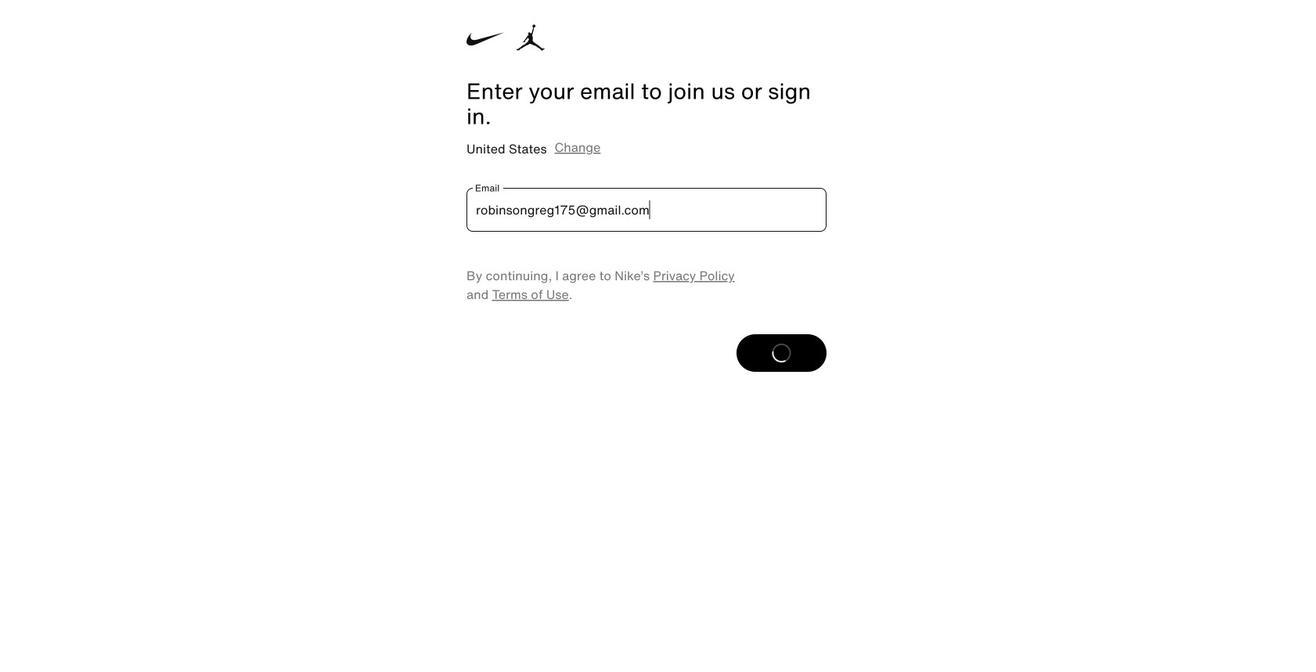 Task type: vqa. For each thing, say whether or not it's contained in the screenshot.
Enter your email to join us or sign in. element
yes



Task type: locate. For each thing, give the bounding box(es) containing it.
enter your email to join us or sign in. group element
[[467, 0, 827, 128]]

nike logo image
[[467, 26, 505, 52]]

loading icon image
[[769, 340, 795, 366]]

None text field
[[467, 188, 827, 232]]



Task type: describe. For each thing, give the bounding box(es) containing it.
enter your email to join us or sign in. element
[[467, 78, 827, 128]]



